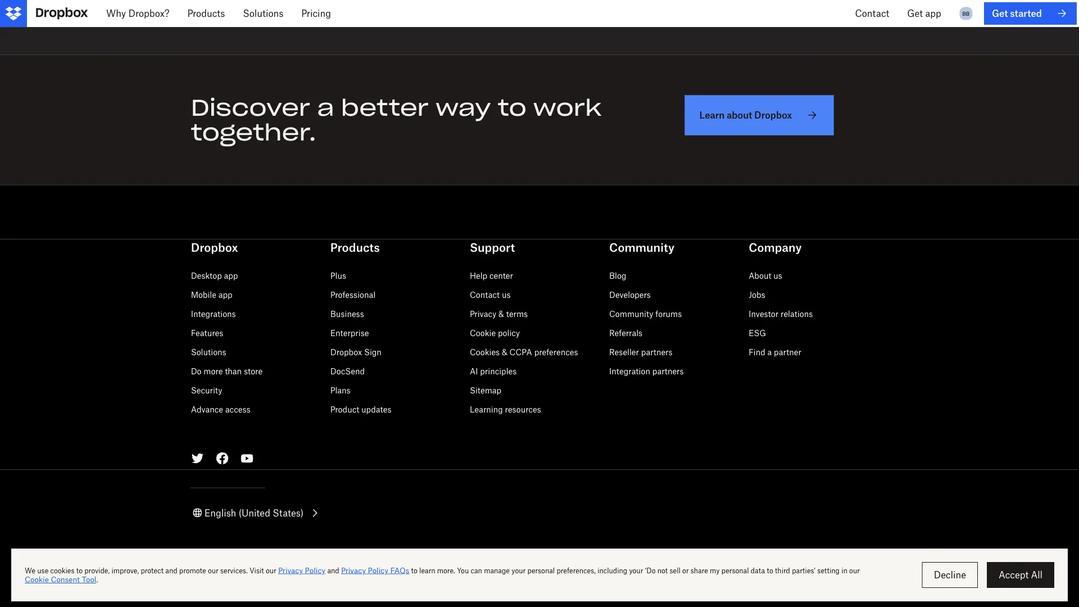 Task type: vqa. For each thing, say whether or not it's contained in the screenshot.
middle on
no



Task type: locate. For each thing, give the bounding box(es) containing it.
dropbox up desktop app
[[191, 241, 238, 254]]

contact left the get app
[[856, 8, 890, 19]]

pricing link
[[293, 0, 340, 27]]

2 vertical spatial app
[[219, 290, 233, 300]]

0 vertical spatial us
[[774, 271, 783, 281]]

english (united states) button
[[191, 506, 322, 520]]

find
[[749, 347, 766, 357]]

integrations link
[[191, 309, 236, 319]]

1 vertical spatial community
[[610, 309, 654, 319]]

security link
[[191, 386, 222, 395]]

0 vertical spatial a
[[317, 93, 334, 122]]

app left bb
[[926, 8, 942, 19]]

partners up integration partners link
[[642, 347, 673, 357]]

get
[[993, 8, 1009, 19], [908, 8, 923, 19]]

products
[[187, 8, 225, 19], [331, 241, 380, 254]]

privacy & terms
[[470, 309, 528, 319]]

0 vertical spatial products
[[187, 8, 225, 19]]

dropbox up docsend
[[331, 347, 362, 357]]

principles
[[480, 367, 517, 376]]

mobile
[[191, 290, 216, 300]]

1 horizontal spatial solutions
[[243, 8, 284, 19]]

center
[[490, 271, 513, 281]]

investor
[[749, 309, 779, 319]]

a for partner
[[768, 347, 772, 357]]

investor relations link
[[749, 309, 813, 319]]

0 vertical spatial partners
[[642, 347, 673, 357]]

& left ccpa
[[502, 347, 508, 357]]

0 horizontal spatial solutions
[[191, 347, 226, 357]]

reseller
[[610, 347, 639, 357]]

dropbox right about
[[755, 110, 793, 121]]

sign
[[364, 347, 382, 357]]

help center
[[470, 271, 513, 281]]

1 horizontal spatial products
[[331, 241, 380, 254]]

1 vertical spatial products
[[331, 241, 380, 254]]

& left 'terms'
[[499, 309, 504, 319]]

plans
[[331, 386, 351, 395]]

0 horizontal spatial us
[[502, 290, 511, 300]]

0 vertical spatial &
[[499, 309, 504, 319]]

app right desktop
[[224, 271, 238, 281]]

0 vertical spatial app
[[926, 8, 942, 19]]

partners
[[642, 347, 673, 357], [653, 367, 684, 376]]

contact inside popup button
[[856, 8, 890, 19]]

1 vertical spatial solutions
[[191, 347, 226, 357]]

dropbox for dropbox
[[191, 241, 238, 254]]

advance access link
[[191, 405, 251, 414]]

community for community forums
[[610, 309, 654, 319]]

1 horizontal spatial dropbox
[[331, 347, 362, 357]]

get right contact popup button
[[908, 8, 923, 19]]

1 community from the top
[[610, 241, 675, 254]]

1 vertical spatial partners
[[653, 367, 684, 376]]

1 horizontal spatial a
[[768, 347, 772, 357]]

work
[[534, 93, 602, 122]]

app for desktop app
[[224, 271, 238, 281]]

1 vertical spatial contact
[[470, 290, 500, 300]]

integrations
[[191, 309, 236, 319]]

0 horizontal spatial dropbox
[[191, 241, 238, 254]]

0 vertical spatial community
[[610, 241, 675, 254]]

a inside the discover a better way to work together.
[[317, 93, 334, 122]]

2 vertical spatial dropbox
[[331, 347, 362, 357]]

footer
[[0, 212, 1080, 607]]

get inside get app dropdown button
[[908, 8, 923, 19]]

0 horizontal spatial get
[[908, 8, 923, 19]]

why
[[106, 8, 126, 19]]

0 horizontal spatial a
[[317, 93, 334, 122]]

0 horizontal spatial contact
[[470, 290, 500, 300]]

0 horizontal spatial products
[[187, 8, 225, 19]]

get for get started
[[993, 8, 1009, 19]]

features
[[191, 328, 223, 338]]

community up blog
[[610, 241, 675, 254]]

partners down the reseller partners link
[[653, 367, 684, 376]]

about
[[727, 110, 753, 121]]

dropbox sign
[[331, 347, 382, 357]]

security
[[191, 386, 222, 395]]

plus link
[[331, 271, 346, 281]]

better
[[341, 93, 429, 122]]

app inside dropdown button
[[926, 8, 942, 19]]

partners for integration partners
[[653, 367, 684, 376]]

why dropbox? button
[[97, 0, 178, 27]]

1 horizontal spatial get
[[993, 8, 1009, 19]]

us right about
[[774, 271, 783, 281]]

1 horizontal spatial contact
[[856, 8, 890, 19]]

discover
[[191, 93, 311, 122]]

product
[[331, 405, 360, 414]]

1 vertical spatial dropbox
[[191, 241, 238, 254]]

dropbox for dropbox sign
[[331, 347, 362, 357]]

2 community from the top
[[610, 309, 654, 319]]

help
[[470, 271, 488, 281]]

desktop app link
[[191, 271, 238, 281]]

1 vertical spatial &
[[502, 347, 508, 357]]

reseller partners link
[[610, 347, 673, 357]]

about us link
[[749, 271, 783, 281]]

business link
[[331, 309, 364, 319]]

contact
[[856, 8, 890, 19], [470, 290, 500, 300]]

0 vertical spatial contact
[[856, 8, 890, 19]]

get left "started"
[[993, 8, 1009, 19]]

ai
[[470, 367, 478, 376]]

contact for contact us
[[470, 290, 500, 300]]

pricing
[[302, 8, 331, 19]]

dropbox inside the learn about dropbox link
[[755, 110, 793, 121]]

1 vertical spatial app
[[224, 271, 238, 281]]

community forums
[[610, 309, 682, 319]]

1 vertical spatial a
[[768, 347, 772, 357]]

get inside get started link
[[993, 8, 1009, 19]]

learn about dropbox
[[700, 110, 793, 121]]

community down developers link at the top right of the page
[[610, 309, 654, 319]]

solutions left the pricing
[[243, 8, 284, 19]]

us down "center"
[[502, 290, 511, 300]]

1 vertical spatial us
[[502, 290, 511, 300]]

updates
[[362, 405, 392, 414]]

app
[[926, 8, 942, 19], [224, 271, 238, 281], [219, 290, 233, 300]]

blog link
[[610, 271, 627, 281]]

contact up privacy
[[470, 290, 500, 300]]

developers
[[610, 290, 651, 300]]

a inside footer
[[768, 347, 772, 357]]

product updates
[[331, 405, 392, 414]]

1 horizontal spatial us
[[774, 271, 783, 281]]

app right the mobile
[[219, 290, 233, 300]]

about
[[749, 271, 772, 281]]

bb
[[963, 10, 970, 17]]

2 horizontal spatial dropbox
[[755, 110, 793, 121]]

forums
[[656, 309, 682, 319]]

a
[[317, 93, 334, 122], [768, 347, 772, 357]]

contact button
[[847, 0, 899, 27]]

cookie
[[470, 328, 496, 338]]

0 vertical spatial solutions
[[243, 8, 284, 19]]

discover a better way to work together.
[[191, 93, 602, 147]]

plus
[[331, 271, 346, 281]]

integration
[[610, 367, 651, 376]]

solutions down features link
[[191, 347, 226, 357]]

company
[[749, 241, 802, 254]]

english (united states)
[[205, 508, 304, 519]]

& for terms
[[499, 309, 504, 319]]

contact for contact
[[856, 8, 890, 19]]

integration partners
[[610, 367, 684, 376]]

solutions inside footer
[[191, 347, 226, 357]]

get app button
[[899, 0, 951, 27]]

0 vertical spatial dropbox
[[755, 110, 793, 121]]



Task type: describe. For each thing, give the bounding box(es) containing it.
learning
[[470, 405, 503, 414]]

started
[[1011, 8, 1043, 19]]

integration partners link
[[610, 367, 684, 376]]

than
[[225, 367, 242, 376]]

plans link
[[331, 386, 351, 395]]

terms
[[507, 309, 528, 319]]

ai principles link
[[470, 367, 517, 376]]

reseller partners
[[610, 347, 673, 357]]

referrals
[[610, 328, 643, 338]]

business
[[331, 309, 364, 319]]

find a partner link
[[749, 347, 802, 357]]

advance access
[[191, 405, 251, 414]]

advance
[[191, 405, 223, 414]]

preferences
[[535, 347, 578, 357]]

features link
[[191, 328, 223, 338]]

app for get app
[[926, 8, 942, 19]]

more
[[204, 367, 223, 376]]

investor relations
[[749, 309, 813, 319]]

get started
[[993, 8, 1043, 19]]

(united
[[239, 508, 270, 519]]

esg link
[[749, 328, 767, 338]]

do more than store link
[[191, 367, 263, 376]]

privacy & terms link
[[470, 309, 528, 319]]

get started link
[[985, 2, 1078, 25]]

mobile app
[[191, 290, 233, 300]]

partner
[[774, 347, 802, 357]]

access
[[225, 405, 251, 414]]

products button
[[178, 0, 234, 27]]

cookies & ccpa preferences
[[470, 347, 578, 357]]

referrals link
[[610, 328, 643, 338]]

sitemap
[[470, 386, 502, 395]]

community forums link
[[610, 309, 682, 319]]

desktop app
[[191, 271, 238, 281]]

english
[[205, 508, 236, 519]]

resources
[[505, 405, 541, 414]]

learning resources
[[470, 405, 541, 414]]

why dropbox?
[[106, 8, 169, 19]]

contact us link
[[470, 290, 511, 300]]

solutions inside dropdown button
[[243, 8, 284, 19]]

get app
[[908, 8, 942, 19]]

find a partner
[[749, 347, 802, 357]]

learn about dropbox link
[[685, 95, 834, 135]]

jobs link
[[749, 290, 766, 300]]

learning resources link
[[470, 405, 541, 414]]

ccpa
[[510, 347, 532, 357]]

to
[[498, 93, 527, 122]]

partners for reseller partners
[[642, 347, 673, 357]]

dropbox sign link
[[331, 347, 382, 357]]

professional
[[331, 290, 376, 300]]

get for get app
[[908, 8, 923, 19]]

solutions link
[[191, 347, 226, 357]]

cookie policy
[[470, 328, 520, 338]]

products inside "dropdown button"
[[187, 8, 225, 19]]

relations
[[781, 309, 813, 319]]

mobile app link
[[191, 290, 233, 300]]

footer containing dropbox
[[0, 212, 1080, 607]]

app for mobile app
[[219, 290, 233, 300]]

cookies
[[470, 347, 500, 357]]

developers link
[[610, 290, 651, 300]]

docsend
[[331, 367, 365, 376]]

jobs
[[749, 290, 766, 300]]

store
[[244, 367, 263, 376]]

product updates link
[[331, 405, 392, 414]]

ai principles
[[470, 367, 517, 376]]

enterprise
[[331, 328, 369, 338]]

community for community
[[610, 241, 675, 254]]

support
[[470, 241, 515, 254]]

cookie policy link
[[470, 328, 520, 338]]

dropbox?
[[128, 8, 169, 19]]

learn
[[700, 110, 725, 121]]

us for contact us
[[502, 290, 511, 300]]

cookies & ccpa preferences link
[[470, 347, 578, 357]]

esg
[[749, 328, 767, 338]]

us for about us
[[774, 271, 783, 281]]

together.
[[191, 118, 317, 147]]

a for better
[[317, 93, 334, 122]]

products inside footer
[[331, 241, 380, 254]]

about us
[[749, 271, 783, 281]]

policy
[[498, 328, 520, 338]]

professional link
[[331, 290, 376, 300]]

bb button
[[958, 4, 976, 22]]

privacy
[[470, 309, 497, 319]]

do more than store
[[191, 367, 263, 376]]

blog
[[610, 271, 627, 281]]

way
[[436, 93, 491, 122]]

solutions button
[[234, 0, 293, 27]]

enterprise link
[[331, 328, 369, 338]]

& for ccpa
[[502, 347, 508, 357]]



